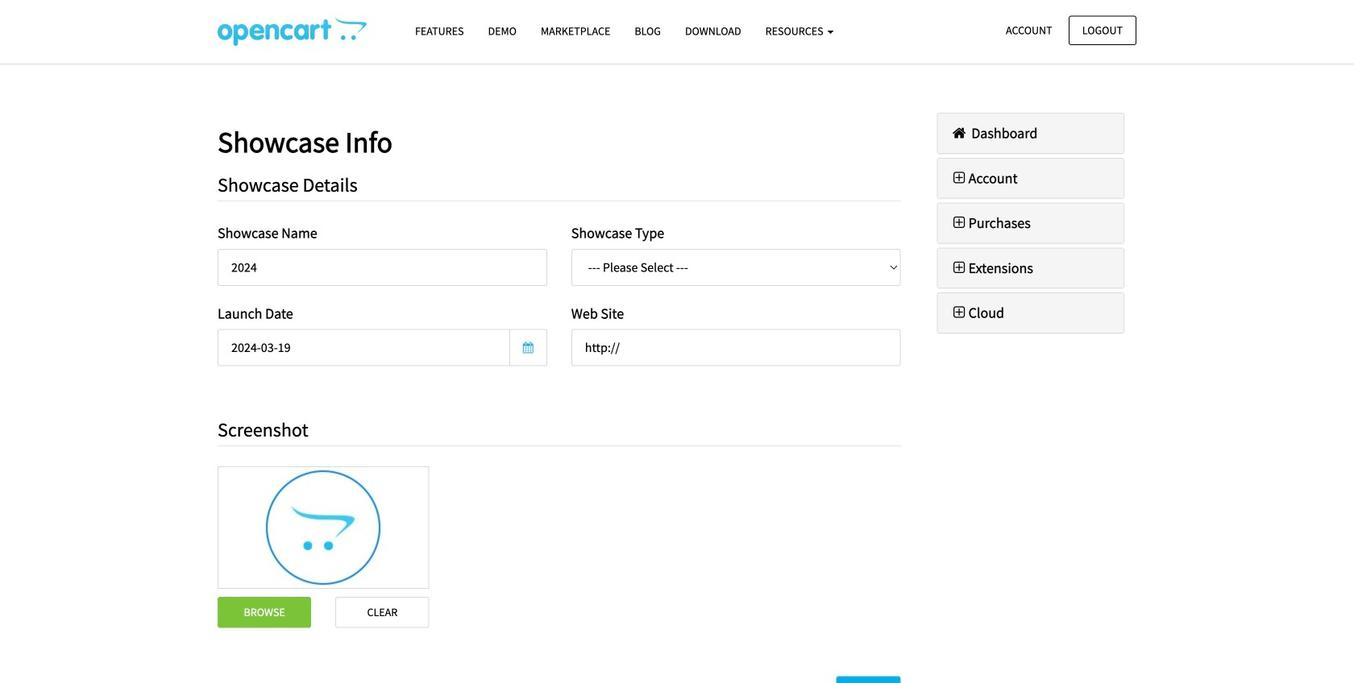 Task type: vqa. For each thing, say whether or not it's contained in the screenshot.
second star light image from left
no



Task type: locate. For each thing, give the bounding box(es) containing it.
opencart - showcase image
[[218, 17, 367, 46]]

Project Web Site text field
[[571, 329, 901, 367]]

1 vertical spatial plus square o image
[[950, 216, 969, 230]]

1 plus square o image from the top
[[950, 171, 969, 185]]

0 vertical spatial plus square o image
[[950, 171, 969, 185]]

1 vertical spatial plus square o image
[[950, 306, 969, 320]]

0 vertical spatial plus square o image
[[950, 261, 969, 275]]

plus square o image
[[950, 171, 969, 185], [950, 216, 969, 230]]

plus square o image
[[950, 261, 969, 275], [950, 306, 969, 320]]

2 plus square o image from the top
[[950, 306, 969, 320]]

Project Name text field
[[218, 249, 547, 286]]

2 plus square o image from the top
[[950, 216, 969, 230]]

1 plus square o image from the top
[[950, 261, 969, 275]]

Launch Date text field
[[218, 329, 510, 367]]



Task type: describe. For each thing, give the bounding box(es) containing it.
calendar image
[[523, 342, 533, 353]]

home image
[[950, 126, 969, 140]]



